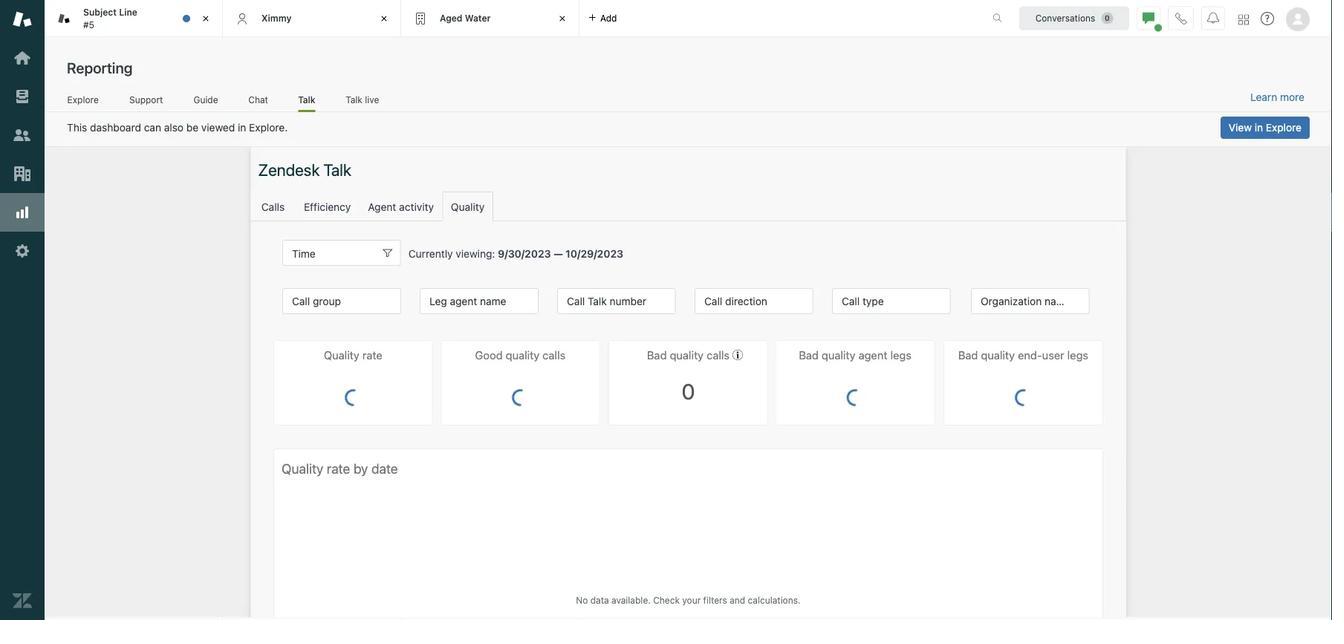 Task type: vqa. For each thing, say whether or not it's contained in the screenshot.
"Miller"
no



Task type: locate. For each thing, give the bounding box(es) containing it.
1 horizontal spatial explore
[[1266, 122, 1302, 134]]

talk right chat
[[298, 94, 316, 105]]

learn more link
[[1251, 91, 1305, 104]]

close image left aged
[[377, 11, 392, 26]]

close image inside ximmy tab
[[377, 11, 392, 26]]

add
[[600, 13, 617, 23]]

0 vertical spatial explore
[[67, 94, 99, 105]]

ximmy
[[262, 13, 292, 23]]

zendesk support image
[[13, 10, 32, 29]]

0 horizontal spatial explore
[[67, 94, 99, 105]]

zendesk products image
[[1239, 14, 1249, 25]]

notifications image
[[1208, 12, 1219, 24]]

live
[[365, 94, 379, 105]]

2 in from the left
[[238, 122, 246, 134]]

1 horizontal spatial close image
[[555, 11, 570, 26]]

talk link
[[298, 94, 316, 112]]

chat
[[248, 94, 268, 105]]

in right viewed at the left top of the page
[[238, 122, 246, 134]]

talk for talk live
[[346, 94, 363, 105]]

line
[[119, 7, 137, 18]]

close image
[[198, 11, 213, 26]]

button displays agent's chat status as online. image
[[1143, 12, 1155, 24]]

in right view
[[1255, 122, 1263, 134]]

tab
[[45, 0, 223, 37]]

aged water
[[440, 13, 491, 23]]

reporting
[[67, 59, 133, 76]]

view in explore
[[1229, 122, 1302, 134]]

dashboard
[[90, 122, 141, 134]]

2 talk from the left
[[346, 94, 363, 105]]

close image left add popup button
[[555, 11, 570, 26]]

reporting image
[[13, 203, 32, 222]]

talk
[[298, 94, 316, 105], [346, 94, 363, 105]]

close image inside aged water tab
[[555, 11, 570, 26]]

explore
[[67, 94, 99, 105], [1266, 122, 1302, 134]]

1 close image from the left
[[377, 11, 392, 26]]

tabs tab list
[[45, 0, 977, 37]]

1 horizontal spatial talk
[[346, 94, 363, 105]]

0 horizontal spatial in
[[238, 122, 246, 134]]

in
[[1255, 122, 1263, 134], [238, 122, 246, 134]]

talk live
[[346, 94, 379, 105]]

1 horizontal spatial in
[[1255, 122, 1263, 134]]

close image for ximmy
[[377, 11, 392, 26]]

get help image
[[1261, 12, 1274, 25]]

aged water tab
[[401, 0, 580, 37]]

talk left live
[[346, 94, 363, 105]]

0 horizontal spatial talk
[[298, 94, 316, 105]]

learn more
[[1251, 91, 1305, 103]]

organizations image
[[13, 164, 32, 184]]

1 in from the left
[[1255, 122, 1263, 134]]

1 vertical spatial explore
[[1266, 122, 1302, 134]]

conversations button
[[1020, 6, 1130, 30]]

viewed
[[201, 122, 235, 134]]

explore down learn more link
[[1266, 122, 1302, 134]]

customers image
[[13, 126, 32, 145]]

this
[[67, 122, 87, 134]]

view
[[1229, 122, 1252, 134]]

close image
[[377, 11, 392, 26], [555, 11, 570, 26]]

2 close image from the left
[[555, 11, 570, 26]]

explore up this
[[67, 94, 99, 105]]

0 horizontal spatial close image
[[377, 11, 392, 26]]

1 talk from the left
[[298, 94, 316, 105]]

this dashboard can also be viewed in explore.
[[67, 122, 288, 134]]

support
[[129, 94, 163, 105]]



Task type: describe. For each thing, give the bounding box(es) containing it.
explore inside button
[[1266, 122, 1302, 134]]

also
[[164, 122, 184, 134]]

be
[[186, 122, 199, 134]]

guide link
[[193, 94, 218, 110]]

add button
[[580, 0, 626, 36]]

views image
[[13, 87, 32, 106]]

ximmy tab
[[223, 0, 401, 37]]

guide
[[194, 94, 218, 105]]

#5
[[83, 19, 94, 30]]

view in explore button
[[1221, 117, 1310, 139]]

tab containing subject line
[[45, 0, 223, 37]]

talk for talk
[[298, 94, 316, 105]]

aged
[[440, 13, 463, 23]]

admin image
[[13, 242, 32, 261]]

main element
[[0, 0, 45, 621]]

zendesk image
[[13, 592, 32, 611]]

talk live link
[[345, 94, 380, 110]]

explore.
[[249, 122, 288, 134]]

in inside button
[[1255, 122, 1263, 134]]

close image for aged water
[[555, 11, 570, 26]]

water
[[465, 13, 491, 23]]

chat link
[[248, 94, 268, 110]]

conversations
[[1036, 13, 1096, 23]]

support link
[[129, 94, 164, 110]]

subject
[[83, 7, 117, 18]]

subject line #5
[[83, 7, 137, 30]]

explore link
[[67, 94, 99, 110]]

learn
[[1251, 91, 1278, 103]]

can
[[144, 122, 161, 134]]

more
[[1280, 91, 1305, 103]]

get started image
[[13, 48, 32, 68]]



